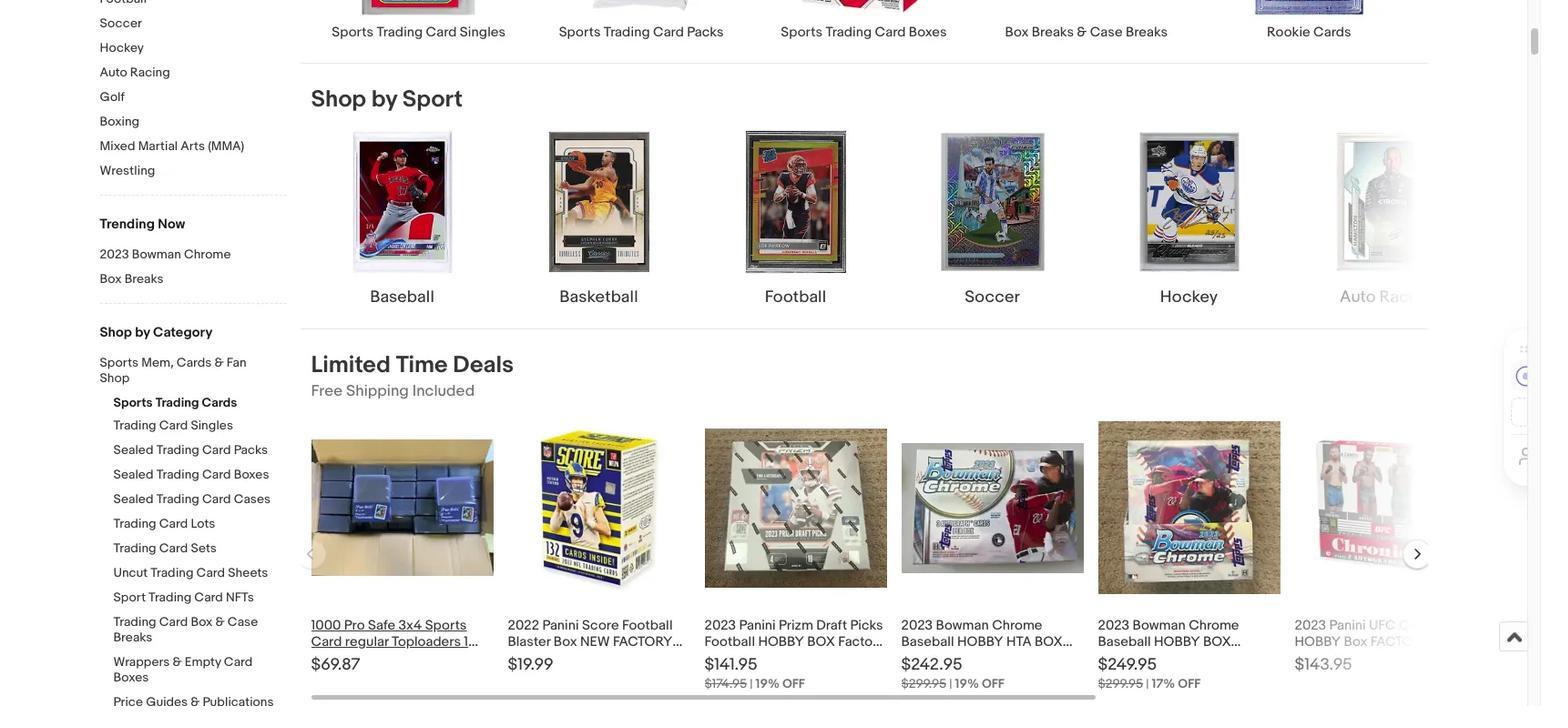 Task type: vqa. For each thing, say whether or not it's contained in the screenshot.


Task type: describe. For each thing, give the bounding box(es) containing it.
box inside 2023 panini prizm draft picks football hobby box factory sealed 4 autos
[[807, 634, 835, 651]]

hta
[[1006, 634, 1032, 651]]

sport inside sports mem, cards & fan shop sports trading cards trading card singles sealed trading card packs sealed trading card boxes sealed trading card cases trading card lots trading card sets uncut trading card sheets sport trading card nfts trading card box & case breaks wrappers & empty card boxes
[[113, 590, 146, 606]]

sealed inside 2022 panini score football blaster box new factory sealed
[[508, 651, 557, 668]]

chrome for $242.95
[[992, 618, 1042, 635]]

bowman for $249.95
[[1133, 618, 1186, 635]]

sealed inside 2023 panini ufc chronicles hobby box factory sealed 6 packs 2 autos
[[1295, 651, 1343, 668]]

$69.87 link
[[311, 417, 493, 696]]

1 vertical spatial hockey link
[[1098, 130, 1280, 310]]

by for category
[[135, 324, 150, 342]]

2023 for $249.95
[[1098, 618, 1130, 635]]

0 vertical spatial case
[[1090, 24, 1123, 41]]

sealed down sealed trading card boxes 'link'
[[113, 492, 154, 507]]

limited
[[311, 352, 391, 380]]

box inside 2023 bowman chrome baseball hobby hta box factory sealed 3 autos
[[1035, 634, 1063, 651]]

uncut
[[113, 566, 148, 581]]

martial
[[138, 138, 178, 154]]

2 horizontal spatial football
[[765, 288, 826, 308]]

fan
[[227, 355, 247, 371]]

2023 inside the '2023 bowman chrome box breaks'
[[100, 247, 129, 262]]

trading card singles link
[[113, 418, 286, 435]]

2 vertical spatial boxes
[[113, 670, 149, 686]]

nfts
[[226, 590, 254, 606]]

hobby inside 2023 panini prizm draft picks football hobby box factory sealed 4 autos
[[758, 634, 804, 651]]

| for $242.95
[[949, 677, 952, 692]]

included
[[412, 383, 475, 401]]

football image
[[723, 130, 868, 275]]

autos inside 2023 bowman chrome baseball hobby box factory sealed 2 autos
[[1204, 651, 1241, 668]]

auto inside soccer hockey auto racing golf boxing mixed martial arts (mma) wrestling
[[100, 65, 127, 80]]

2022
[[508, 618, 539, 635]]

2022 panini score football blaster box new factory sealed
[[508, 618, 673, 668]]

chrome inside the '2023 bowman chrome box breaks'
[[184, 247, 231, 262]]

rookie cards link
[[1198, 0, 1420, 41]]

soccer for soccer
[[965, 288, 1020, 308]]

sealed inside 2023 bowman chrome baseball hobby hta box factory sealed 3 autos
[[951, 651, 994, 668]]

1 horizontal spatial soccer link
[[901, 130, 1083, 310]]

sport trading card nfts link
[[113, 590, 286, 608]]

$299.95 text field
[[901, 677, 946, 692]]

shop for shop by sport
[[311, 86, 366, 114]]

mem,
[[141, 355, 174, 371]]

2023 bowman chrome baseball hobby box factory sealed 2 autos image
[[1098, 422, 1280, 595]]

trading inside 'link'
[[604, 24, 650, 41]]

sports for sports trading card singles
[[332, 24, 374, 41]]

trading card box & case breaks link
[[113, 615, 286, 648]]

empty
[[185, 655, 221, 670]]

hobby for $242.95
[[957, 634, 1003, 651]]

2023 bowman chrome box breaks
[[100, 247, 231, 287]]

basketball link
[[508, 130, 690, 310]]

wrestling
[[100, 163, 155, 179]]

trending now
[[100, 216, 185, 233]]

prizm
[[779, 618, 813, 635]]

baseball image
[[329, 130, 475, 275]]

category
[[153, 324, 213, 342]]

lots
[[191, 516, 215, 532]]

sports trading card packs
[[559, 24, 724, 41]]

factory inside 2023 panini prizm draft picks football hobby box factory sealed 4 autos
[[838, 634, 884, 651]]

2023 panini ufc chronicles hobby box factory sealed 6 packs 2 autos
[[1295, 618, 1466, 668]]

1 horizontal spatial boxes
[[234, 467, 269, 483]]

by for sport
[[371, 86, 397, 114]]

$299.95 for $242.95
[[901, 677, 946, 692]]

wrappers & empty card boxes link
[[113, 655, 286, 688]]

baseball inside "link"
[[370, 288, 434, 308]]

1000 pro safe 3x4 sports card regular toploaders 1 case 34082-d new top loaders image
[[311, 440, 493, 577]]

2023 panini prizm draft picks football hobby box factory sealed 4 autos image
[[705, 429, 887, 588]]

2023 for $242.95
[[901, 618, 933, 635]]

wrestling link
[[100, 163, 286, 180]]

| for $141.95
[[750, 677, 753, 692]]

deals
[[453, 352, 514, 380]]

chronicles
[[1399, 618, 1466, 635]]

auto racing image
[[1313, 130, 1459, 275]]

box inside 2023 bowman chrome baseball hobby box factory sealed 2 autos
[[1203, 634, 1231, 651]]

hockey inside soccer hockey auto racing golf boxing mixed martial arts (mma) wrestling
[[100, 40, 144, 56]]

boxing
[[100, 114, 139, 129]]

sports trading card boxes
[[781, 24, 947, 41]]

score
[[582, 618, 619, 635]]

golf
[[100, 89, 125, 105]]

golf link
[[100, 89, 286, 107]]

1 horizontal spatial sport
[[402, 86, 463, 114]]

$242.95
[[901, 656, 962, 676]]

2023 inside 2023 panini ufc chronicles hobby box factory sealed 6 packs 2 autos
[[1295, 618, 1326, 635]]

breaks inside sports mem, cards & fan shop sports trading cards trading card singles sealed trading card packs sealed trading card boxes sealed trading card cases trading card lots trading card sets uncut trading card sheets sport trading card nfts trading card box & case breaks wrappers & empty card boxes
[[113, 630, 152, 646]]

panini for $143.95
[[1329, 618, 1366, 635]]

1 vertical spatial hockey
[[1160, 288, 1218, 308]]

17%
[[1152, 677, 1175, 692]]

shop by category
[[100, 324, 213, 342]]

sports mem, cards & fan shop sports trading cards trading card singles sealed trading card packs sealed trading card boxes sealed trading card cases trading card lots trading card sets uncut trading card sheets sport trading card nfts trading card box & case breaks wrappers & empty card boxes
[[100, 355, 271, 686]]

limited time deals free shipping included
[[311, 352, 514, 401]]

new
[[580, 634, 610, 651]]

uncut trading card sheets link
[[113, 566, 286, 583]]

singles inside sports trading card singles link
[[460, 24, 506, 41]]

time
[[396, 352, 448, 380]]

$19.99
[[508, 656, 553, 676]]

$174.95 text field
[[705, 677, 747, 692]]

sealed trading card cases link
[[113, 492, 286, 509]]

packs inside 'link'
[[687, 24, 724, 41]]

2 vertical spatial cards
[[202, 395, 237, 411]]

mixed martial arts (mma) link
[[100, 138, 286, 156]]

blaster
[[508, 634, 550, 651]]

ufc
[[1369, 618, 1396, 635]]

1 vertical spatial cards
[[177, 355, 212, 371]]

1 horizontal spatial auto
[[1340, 288, 1376, 308]]

shipping
[[346, 383, 409, 401]]

2023 bowman chrome baseball hobby hta box factory sealed 3 autos image
[[901, 443, 1083, 574]]

box breaks & case breaks link
[[975, 0, 1198, 41]]

2023 bowman chrome link
[[100, 247, 286, 264]]

basketball image
[[526, 130, 672, 275]]

sports for sports trading card boxes
[[781, 24, 823, 41]]

6
[[1346, 651, 1354, 668]]

sealed down sealed trading card packs 'link'
[[113, 467, 154, 483]]

arts
[[181, 138, 205, 154]]

$143.95
[[1295, 656, 1352, 676]]

sports trading card packs link
[[530, 0, 753, 41]]

2023 bowman chrome baseball hobby box factory sealed 2 autos
[[1098, 618, 1241, 668]]

$69.87
[[311, 656, 360, 676]]

football inside 2022 panini score football blaster box new factory sealed
[[622, 618, 673, 635]]

case inside sports mem, cards & fan shop sports trading cards trading card singles sealed trading card packs sealed trading card boxes sealed trading card cases trading card lots trading card sets uncut trading card sheets sport trading card nfts trading card box & case breaks wrappers & empty card boxes
[[228, 615, 258, 630]]

sports trading card boxes link
[[753, 0, 975, 41]]

card inside 'link'
[[653, 24, 684, 41]]

cases
[[234, 492, 271, 507]]

sealed inside 2023 bowman chrome baseball hobby box factory sealed 2 autos
[[1147, 651, 1191, 668]]

box breaks & case breaks
[[1005, 24, 1168, 41]]



Task type: locate. For each thing, give the bounding box(es) containing it.
3
[[997, 651, 1005, 668]]

box inside 2023 panini ufc chronicles hobby box factory sealed 6 packs 2 autos
[[1344, 634, 1367, 651]]

1 horizontal spatial chrome
[[992, 618, 1042, 635]]

off inside "$242.95 $299.95 | 19% off"
[[982, 677, 1004, 692]]

0 vertical spatial auto
[[100, 65, 127, 80]]

| right $174.95
[[750, 677, 753, 692]]

autos
[[762, 651, 807, 668]]

sport down the "uncut"
[[113, 590, 146, 606]]

0 horizontal spatial hockey link
[[100, 40, 286, 57]]

soccer inside soccer hockey auto racing golf boxing mixed martial arts (mma) wrestling
[[100, 15, 142, 31]]

1 vertical spatial shop
[[100, 324, 132, 342]]

1 vertical spatial auto
[[1340, 288, 1376, 308]]

0 horizontal spatial case
[[228, 615, 258, 630]]

2 box from the left
[[1035, 634, 1063, 651]]

bowman up "$242.95 $299.95 | 19% off"
[[936, 618, 989, 635]]

0 horizontal spatial football
[[622, 618, 673, 635]]

0 horizontal spatial soccer
[[100, 15, 142, 31]]

2 horizontal spatial factory
[[1098, 651, 1144, 668]]

breaks
[[1032, 24, 1074, 41], [1126, 24, 1168, 41], [124, 271, 164, 287], [113, 630, 152, 646]]

baseball up the $242.95
[[901, 634, 954, 651]]

breaks inside the '2023 bowman chrome box breaks'
[[124, 271, 164, 287]]

trading card sets link
[[113, 541, 286, 558]]

sealed inside 2023 panini prizm draft picks football hobby box factory sealed 4 autos
[[705, 651, 748, 668]]

cards
[[1313, 24, 1351, 41], [177, 355, 212, 371], [202, 395, 237, 411]]

0 horizontal spatial singles
[[191, 418, 233, 434]]

0 vertical spatial hockey
[[100, 40, 144, 56]]

1 box from the left
[[807, 634, 835, 651]]

1 horizontal spatial autos
[[1204, 651, 1241, 668]]

3 | from the left
[[1146, 677, 1149, 692]]

| down the $242.95
[[949, 677, 952, 692]]

1 vertical spatial sport
[[113, 590, 146, 606]]

bowman for $242.95
[[936, 618, 989, 635]]

1 panini from the left
[[542, 618, 579, 635]]

boxes
[[909, 24, 947, 41], [234, 467, 269, 483], [113, 670, 149, 686]]

by
[[371, 86, 397, 114], [135, 324, 150, 342]]

1 vertical spatial case
[[228, 615, 258, 630]]

sets
[[191, 541, 217, 557]]

0 vertical spatial soccer
[[100, 15, 142, 31]]

auto racing
[[1340, 288, 1432, 308]]

off right 17%
[[1178, 677, 1201, 692]]

19%
[[756, 677, 780, 692], [955, 677, 979, 692]]

sports for sports trading card packs
[[559, 24, 601, 41]]

off down autos
[[782, 677, 805, 692]]

off down 3
[[982, 677, 1004, 692]]

| inside "$242.95 $299.95 | 19% off"
[[949, 677, 952, 692]]

box inside sports mem, cards & fan shop sports trading cards trading card singles sealed trading card packs sealed trading card boxes sealed trading card cases trading card lots trading card sets uncut trading card sheets sport trading card nfts trading card box & case breaks wrappers & empty card boxes
[[191, 615, 213, 630]]

$299.95 inside the $249.95 $299.95 | 17% off
[[1098, 677, 1143, 692]]

soccer
[[100, 15, 142, 31], [965, 288, 1020, 308]]

$249.95
[[1098, 656, 1157, 676]]

0 horizontal spatial bowman
[[132, 247, 181, 262]]

$174.95
[[705, 677, 747, 692]]

panini inside 2022 panini score football blaster box new factory sealed
[[542, 618, 579, 635]]

hobby for $143.95
[[1295, 634, 1341, 651]]

hobby for $249.95
[[1154, 634, 1200, 651]]

0 horizontal spatial packs
[[234, 443, 268, 458]]

| for $249.95
[[1146, 677, 1149, 692]]

0 vertical spatial hockey link
[[100, 40, 286, 57]]

bowman down trending now
[[132, 247, 181, 262]]

0 horizontal spatial auto racing link
[[100, 65, 286, 82]]

2 down chronicles
[[1397, 651, 1405, 668]]

soccer hockey auto racing golf boxing mixed martial arts (mma) wrestling
[[100, 15, 244, 179]]

1 horizontal spatial baseball
[[901, 634, 954, 651]]

baseball inside 2023 bowman chrome baseball hobby hta box factory sealed 3 autos
[[901, 634, 954, 651]]

0 horizontal spatial sealed
[[508, 651, 557, 668]]

boxing link
[[100, 114, 286, 131]]

$249.95 $299.95 | 17% off
[[1098, 656, 1201, 692]]

baseball up the $249.95
[[1098, 634, 1151, 651]]

0 horizontal spatial by
[[135, 324, 150, 342]]

chrome up box breaks "link" in the top left of the page
[[184, 247, 231, 262]]

chrome up 3
[[992, 618, 1042, 635]]

1 sealed from the left
[[508, 651, 557, 668]]

hobby inside 2023 bowman chrome baseball hobby hta box factory sealed 3 autos
[[957, 634, 1003, 651]]

1 vertical spatial packs
[[234, 443, 268, 458]]

racing
[[130, 65, 170, 80], [1379, 288, 1432, 308]]

1 factory from the left
[[613, 634, 673, 651]]

2023 bowman chrome baseball hobby hta box factory sealed 3 autos
[[901, 618, 1063, 668]]

4
[[751, 651, 759, 668]]

1 horizontal spatial panini
[[739, 618, 776, 635]]

$242.95 $299.95 | 19% off
[[901, 656, 1004, 692]]

2
[[1194, 651, 1201, 668], [1397, 651, 1405, 668]]

shop by sport
[[311, 86, 463, 114]]

sports trading card singles link
[[307, 0, 530, 41]]

2 autos from the left
[[1204, 651, 1241, 668]]

draft
[[816, 618, 847, 635]]

2 inside 2023 panini ufc chronicles hobby box factory sealed 6 packs 2 autos
[[1397, 651, 1405, 668]]

chrome inside 2023 bowman chrome baseball hobby hta box factory sealed 3 autos
[[992, 618, 1042, 635]]

2 factory from the left
[[1370, 634, 1430, 651]]

0 horizontal spatial 19%
[[756, 677, 780, 692]]

factory right '6' at the right bottom of the page
[[1370, 634, 1430, 651]]

0 horizontal spatial factory
[[613, 634, 673, 651]]

1 horizontal spatial |
[[949, 677, 952, 692]]

|
[[750, 677, 753, 692], [949, 677, 952, 692], [1146, 677, 1149, 692]]

sealed
[[508, 651, 557, 668], [1295, 651, 1343, 668]]

box
[[807, 634, 835, 651], [1035, 634, 1063, 651], [1203, 634, 1231, 651]]

0 vertical spatial packs
[[687, 24, 724, 41]]

box inside the '2023 bowman chrome box breaks'
[[100, 271, 122, 287]]

trading card lots link
[[113, 516, 286, 534]]

1 horizontal spatial factory
[[1370, 634, 1430, 651]]

trending
[[100, 216, 155, 233]]

autos inside 2023 panini ufc chronicles hobby box factory sealed 6 packs 2 autos
[[1408, 651, 1445, 668]]

1 off from the left
[[782, 677, 805, 692]]

off for $249.95
[[1178, 677, 1201, 692]]

2 horizontal spatial packs
[[1358, 651, 1394, 668]]

panini right 2022
[[542, 618, 579, 635]]

0 vertical spatial boxes
[[909, 24, 947, 41]]

soccer image
[[919, 130, 1065, 275]]

3 off from the left
[[1178, 677, 1201, 692]]

singles inside sports mem, cards & fan shop sports trading cards trading card singles sealed trading card packs sealed trading card boxes sealed trading card cases trading card lots trading card sets uncut trading card sheets sport trading card nfts trading card box & case breaks wrappers & empty card boxes
[[191, 418, 233, 434]]

sealed down trading card singles "link"
[[113, 443, 154, 458]]

sports inside sports trading card singles link
[[332, 24, 374, 41]]

1 horizontal spatial auto racing link
[[1295, 130, 1477, 310]]

1 hobby from the left
[[758, 634, 804, 651]]

off inside the $249.95 $299.95 | 17% off
[[1178, 677, 1201, 692]]

picks
[[850, 618, 883, 635]]

0 horizontal spatial chrome
[[184, 247, 231, 262]]

cards down category
[[177, 355, 212, 371]]

2023 up $143.95
[[1295, 618, 1326, 635]]

autos right 3
[[1008, 651, 1044, 668]]

$299.95 down the $242.95
[[901, 677, 946, 692]]

0 vertical spatial cards
[[1313, 24, 1351, 41]]

off for $242.95
[[982, 677, 1004, 692]]

19% for $242.95
[[955, 677, 979, 692]]

hobby up $143.95
[[1295, 634, 1341, 651]]

2023 down trending
[[100, 247, 129, 262]]

2 horizontal spatial |
[[1146, 677, 1149, 692]]

baseball inside 2023 bowman chrome baseball hobby box factory sealed 2 autos
[[1098, 634, 1151, 651]]

box inside 2022 panini score football blaster box new factory sealed
[[553, 634, 577, 651]]

2023
[[100, 247, 129, 262], [705, 618, 736, 635], [901, 618, 933, 635], [1098, 618, 1130, 635], [1295, 618, 1326, 635]]

racing inside soccer hockey auto racing golf boxing mixed martial arts (mma) wrestling
[[130, 65, 170, 80]]

panini for $141.95
[[739, 618, 776, 635]]

rookie cards
[[1267, 24, 1351, 41]]

2 horizontal spatial panini
[[1329, 618, 1366, 635]]

bowman inside 2023 bowman chrome baseball hobby hta box factory sealed 3 autos
[[936, 618, 989, 635]]

baseball link
[[311, 130, 493, 310]]

sports inside sports trading card packs 'link'
[[559, 24, 601, 41]]

cards up trading card singles "link"
[[202, 395, 237, 411]]

3 panini from the left
[[1329, 618, 1366, 635]]

2 right the $249.95
[[1194, 651, 1201, 668]]

2023 inside 2023 bowman chrome baseball hobby hta box factory sealed 3 autos
[[901, 618, 933, 635]]

3 autos from the left
[[1408, 651, 1445, 668]]

hobby up $141.95 $174.95 | 19% off
[[758, 634, 804, 651]]

chrome up the $249.95 $299.95 | 17% off
[[1189, 618, 1239, 635]]

2022 panini score football blaster box new factory sealed image
[[508, 417, 690, 600]]

sport
[[402, 86, 463, 114], [113, 590, 146, 606]]

factory inside 2022 panini score football blaster box new factory sealed
[[613, 634, 673, 651]]

(mma)
[[208, 138, 244, 154]]

factory up $299.95 text field
[[901, 651, 947, 668]]

0 horizontal spatial racing
[[130, 65, 170, 80]]

shop for shop by category
[[100, 324, 132, 342]]

soccer for soccer hockey auto racing golf boxing mixed martial arts (mma) wrestling
[[100, 15, 142, 31]]

factory inside 2023 panini ufc chronicles hobby box factory sealed 6 packs 2 autos
[[1370, 634, 1430, 651]]

sports mem, cards & fan shop link
[[100, 355, 273, 388]]

2 hobby from the left
[[957, 634, 1003, 651]]

factory up $299.95 text box on the right bottom
[[1098, 651, 1144, 668]]

1 autos from the left
[[1008, 651, 1044, 668]]

packs inside 2023 panini ufc chronicles hobby box factory sealed 6 packs 2 autos
[[1358, 651, 1394, 668]]

panini inside 2023 panini ufc chronicles hobby box factory sealed 6 packs 2 autos
[[1329, 618, 1366, 635]]

baseball up time
[[370, 288, 434, 308]]

1 2 from the left
[[1194, 651, 1201, 668]]

2 sealed from the left
[[1295, 651, 1343, 668]]

by up mem,
[[135, 324, 150, 342]]

2023 panini ufc chronicles hobby box factory sealed 6 packs 2 autos image
[[1295, 417, 1477, 600]]

1 horizontal spatial off
[[982, 677, 1004, 692]]

2 vertical spatial packs
[[1358, 651, 1394, 668]]

$299.95 inside "$242.95 $299.95 | 19% off"
[[901, 677, 946, 692]]

now
[[158, 216, 185, 233]]

1 vertical spatial auto racing link
[[1295, 130, 1477, 310]]

$299.95 for $249.95
[[1098, 677, 1143, 692]]

2 horizontal spatial off
[[1178, 677, 1201, 692]]

0 horizontal spatial |
[[750, 677, 753, 692]]

panini inside 2023 panini prizm draft picks football hobby box factory sealed 4 autos
[[739, 618, 776, 635]]

basketball
[[560, 288, 638, 308]]

off inside $141.95 $174.95 | 19% off
[[782, 677, 805, 692]]

2 horizontal spatial autos
[[1408, 651, 1445, 668]]

1 horizontal spatial bowman
[[936, 618, 989, 635]]

auto racing link
[[100, 65, 286, 82], [1295, 130, 1477, 310]]

2023 panini prizm draft picks football hobby box factory sealed 4 autos
[[705, 618, 884, 668]]

$141.95
[[705, 656, 758, 676]]

by down sports trading card singles
[[371, 86, 397, 114]]

1 vertical spatial singles
[[191, 418, 233, 434]]

19% down 4
[[756, 677, 780, 692]]

2023 inside 2023 bowman chrome baseball hobby box factory sealed 2 autos
[[1098, 618, 1130, 635]]

0 vertical spatial singles
[[460, 24, 506, 41]]

2 2 from the left
[[1397, 651, 1405, 668]]

1 horizontal spatial sealed
[[1295, 651, 1343, 668]]

packs
[[687, 24, 724, 41], [234, 443, 268, 458], [1358, 651, 1394, 668]]

0 horizontal spatial 2
[[1194, 651, 1201, 668]]

$299.95 down the $249.95
[[1098, 677, 1143, 692]]

| left 17%
[[1146, 677, 1149, 692]]

1 horizontal spatial 19%
[[955, 677, 979, 692]]

packs inside sports mem, cards & fan shop sports trading cards trading card singles sealed trading card packs sealed trading card boxes sealed trading card cases trading card lots trading card sets uncut trading card sheets sport trading card nfts trading card box & case breaks wrappers & empty card boxes
[[234, 443, 268, 458]]

baseball for $249.95
[[1098, 634, 1151, 651]]

rookie
[[1267, 24, 1310, 41]]

| inside $141.95 $174.95 | 19% off
[[750, 677, 753, 692]]

autos inside 2023 bowman chrome baseball hobby hta box factory sealed 3 autos
[[1008, 651, 1044, 668]]

| inside the $249.95 $299.95 | 17% off
[[1146, 677, 1149, 692]]

2 off from the left
[[982, 677, 1004, 692]]

panini
[[542, 618, 579, 635], [739, 618, 776, 635], [1329, 618, 1366, 635]]

2 vertical spatial shop
[[100, 371, 130, 386]]

2023 up the $242.95
[[901, 618, 933, 635]]

2 inside 2023 bowman chrome baseball hobby box factory sealed 2 autos
[[1194, 651, 1201, 668]]

19% inside $141.95 $174.95 | 19% off
[[756, 677, 780, 692]]

shop inside sports mem, cards & fan shop sports trading cards trading card singles sealed trading card packs sealed trading card boxes sealed trading card cases trading card lots trading card sets uncut trading card sheets sport trading card nfts trading card box & case breaks wrappers & empty card boxes
[[100, 371, 130, 386]]

2 panini from the left
[[739, 618, 776, 635]]

chrome inside 2023 bowman chrome baseball hobby box factory sealed 2 autos
[[1189, 618, 1239, 635]]

sealed left 3
[[951, 651, 994, 668]]

mixed
[[100, 138, 135, 154]]

0 horizontal spatial baseball
[[370, 288, 434, 308]]

19% inside "$242.95 $299.95 | 19% off"
[[955, 677, 979, 692]]

1 horizontal spatial box
[[1035, 634, 1063, 651]]

1 vertical spatial soccer link
[[901, 130, 1083, 310]]

1 vertical spatial soccer
[[965, 288, 1020, 308]]

bowman
[[132, 247, 181, 262], [936, 618, 989, 635], [1133, 618, 1186, 635]]

2023 up $141.95 on the left bottom
[[705, 618, 736, 635]]

0 vertical spatial shop
[[311, 86, 366, 114]]

1 horizontal spatial singles
[[460, 24, 506, 41]]

1 horizontal spatial hockey link
[[1098, 130, 1280, 310]]

football link
[[705, 130, 887, 310]]

2023 inside 2023 panini prizm draft picks football hobby box factory sealed 4 autos
[[705, 618, 736, 635]]

0 horizontal spatial autos
[[1008, 651, 1044, 668]]

box
[[1005, 24, 1029, 41], [100, 271, 122, 287], [191, 615, 213, 630], [553, 634, 577, 651], [1344, 634, 1367, 651]]

hobby
[[758, 634, 804, 651], [957, 634, 1003, 651], [1154, 634, 1200, 651], [1295, 634, 1341, 651]]

1 vertical spatial boxes
[[234, 467, 269, 483]]

2 $299.95 from the left
[[1098, 677, 1143, 692]]

0 horizontal spatial auto
[[100, 65, 127, 80]]

2 horizontal spatial baseball
[[1098, 634, 1151, 651]]

1 horizontal spatial by
[[371, 86, 397, 114]]

0 horizontal spatial $299.95
[[901, 677, 946, 692]]

panini for $19.99
[[542, 618, 579, 635]]

sheets
[[228, 566, 268, 581]]

0 horizontal spatial panini
[[542, 618, 579, 635]]

0 horizontal spatial hockey
[[100, 40, 144, 56]]

sealed trading card packs link
[[113, 443, 286, 460]]

sealed up 17%
[[1147, 651, 1191, 668]]

baseball for $242.95
[[901, 634, 954, 651]]

2 horizontal spatial boxes
[[909, 24, 947, 41]]

autos right the $249.95 $299.95 | 17% off
[[1204, 651, 1241, 668]]

shop
[[311, 86, 366, 114], [100, 324, 132, 342], [100, 371, 130, 386]]

$299.95 text field
[[1098, 677, 1143, 692]]

bowman inside the '2023 bowman chrome box breaks'
[[132, 247, 181, 262]]

factory
[[838, 634, 884, 651], [901, 651, 947, 668], [1098, 651, 1144, 668]]

wrappers
[[113, 655, 170, 670]]

1 horizontal spatial hockey
[[1160, 288, 1218, 308]]

chrome
[[184, 247, 231, 262], [992, 618, 1042, 635], [1189, 618, 1239, 635]]

0 horizontal spatial sport
[[113, 590, 146, 606]]

chrome for $249.95
[[1189, 618, 1239, 635]]

football inside 2023 panini prizm draft picks football hobby box factory sealed 4 autos
[[705, 634, 755, 651]]

sealed down 2022
[[508, 651, 557, 668]]

1 vertical spatial by
[[135, 324, 150, 342]]

2 19% from the left
[[955, 677, 979, 692]]

3 hobby from the left
[[1154, 634, 1200, 651]]

1 horizontal spatial factory
[[901, 651, 947, 668]]

1 horizontal spatial $299.95
[[1098, 677, 1143, 692]]

factory inside 2023 bowman chrome baseball hobby box factory sealed 2 autos
[[1098, 651, 1144, 668]]

sealed trading card boxes link
[[113, 467, 286, 485]]

1 vertical spatial racing
[[1379, 288, 1432, 308]]

0 vertical spatial soccer link
[[100, 15, 286, 33]]

off for $141.95
[[782, 677, 805, 692]]

factory inside 2023 bowman chrome baseball hobby hta box factory sealed 3 autos
[[901, 651, 947, 668]]

autos down chronicles
[[1408, 651, 1445, 668]]

sealed up $174.95
[[705, 651, 748, 668]]

panini up '6' at the right bottom of the page
[[1329, 618, 1366, 635]]

cards right rookie
[[1313, 24, 1351, 41]]

2023 up the $249.95
[[1098, 618, 1130, 635]]

sports trading card singles
[[332, 24, 506, 41]]

sealed left '6' at the right bottom of the page
[[1295, 651, 1343, 668]]

0 vertical spatial by
[[371, 86, 397, 114]]

0 vertical spatial racing
[[130, 65, 170, 80]]

sports
[[332, 24, 374, 41], [559, 24, 601, 41], [781, 24, 823, 41], [100, 355, 138, 371], [113, 395, 153, 411]]

free
[[311, 383, 343, 401]]

sports inside sports trading card boxes link
[[781, 24, 823, 41]]

19% for $141.95
[[756, 677, 780, 692]]

19% down the $242.95
[[955, 677, 979, 692]]

0 horizontal spatial box
[[807, 634, 835, 651]]

1 horizontal spatial football
[[705, 634, 755, 651]]

trading
[[377, 24, 423, 41], [604, 24, 650, 41], [826, 24, 872, 41], [155, 395, 199, 411], [113, 418, 156, 434], [156, 443, 199, 458], [156, 467, 199, 483], [156, 492, 199, 507], [113, 516, 156, 532], [113, 541, 156, 557], [151, 566, 194, 581], [149, 590, 191, 606], [113, 615, 156, 630]]

auto
[[100, 65, 127, 80], [1340, 288, 1376, 308]]

1 horizontal spatial case
[[1090, 24, 1123, 41]]

0 horizontal spatial factory
[[838, 634, 884, 651]]

factory right prizm
[[838, 634, 884, 651]]

1 horizontal spatial packs
[[687, 24, 724, 41]]

box breaks link
[[100, 271, 286, 289]]

1 19% from the left
[[756, 677, 780, 692]]

hockey image
[[1116, 130, 1262, 275]]

$141.95 $174.95 | 19% off
[[705, 656, 805, 692]]

hobby inside 2023 bowman chrome baseball hobby box factory sealed 2 autos
[[1154, 634, 1200, 651]]

0 horizontal spatial soccer link
[[100, 15, 286, 33]]

hobby inside 2023 panini ufc chronicles hobby box factory sealed 6 packs 2 autos
[[1295, 634, 1341, 651]]

0 vertical spatial sport
[[402, 86, 463, 114]]

sport down sports trading card singles
[[402, 86, 463, 114]]

0 vertical spatial auto racing link
[[100, 65, 286, 82]]

card
[[426, 24, 457, 41], [653, 24, 684, 41], [875, 24, 906, 41], [159, 418, 188, 434], [202, 443, 231, 458], [202, 467, 231, 483], [202, 492, 231, 507], [159, 516, 188, 532], [159, 541, 188, 557], [196, 566, 225, 581], [194, 590, 223, 606], [159, 615, 188, 630], [224, 655, 253, 670]]

bowman inside 2023 bowman chrome baseball hobby box factory sealed 2 autos
[[1133, 618, 1186, 635]]

4 hobby from the left
[[1295, 634, 1341, 651]]

1 horizontal spatial soccer
[[965, 288, 1020, 308]]

1 | from the left
[[750, 677, 753, 692]]

hobby up the $249.95 $299.95 | 17% off
[[1154, 634, 1200, 651]]

2023 for $141.95
[[705, 618, 736, 635]]

factory right "new"
[[613, 634, 673, 651]]

1 horizontal spatial racing
[[1379, 288, 1432, 308]]

hockey
[[100, 40, 144, 56], [1160, 288, 1218, 308]]

case
[[1090, 24, 1123, 41], [228, 615, 258, 630]]

panini up 4
[[739, 618, 776, 635]]

2 horizontal spatial bowman
[[1133, 618, 1186, 635]]

2 horizontal spatial chrome
[[1189, 618, 1239, 635]]

1 horizontal spatial 2
[[1397, 651, 1405, 668]]

hobby left hta
[[957, 634, 1003, 651]]

2 | from the left
[[949, 677, 952, 692]]

bowman up the $249.95 $299.95 | 17% off
[[1133, 618, 1186, 635]]

3 box from the left
[[1203, 634, 1231, 651]]

0 horizontal spatial boxes
[[113, 670, 149, 686]]

1 $299.95 from the left
[[901, 677, 946, 692]]



